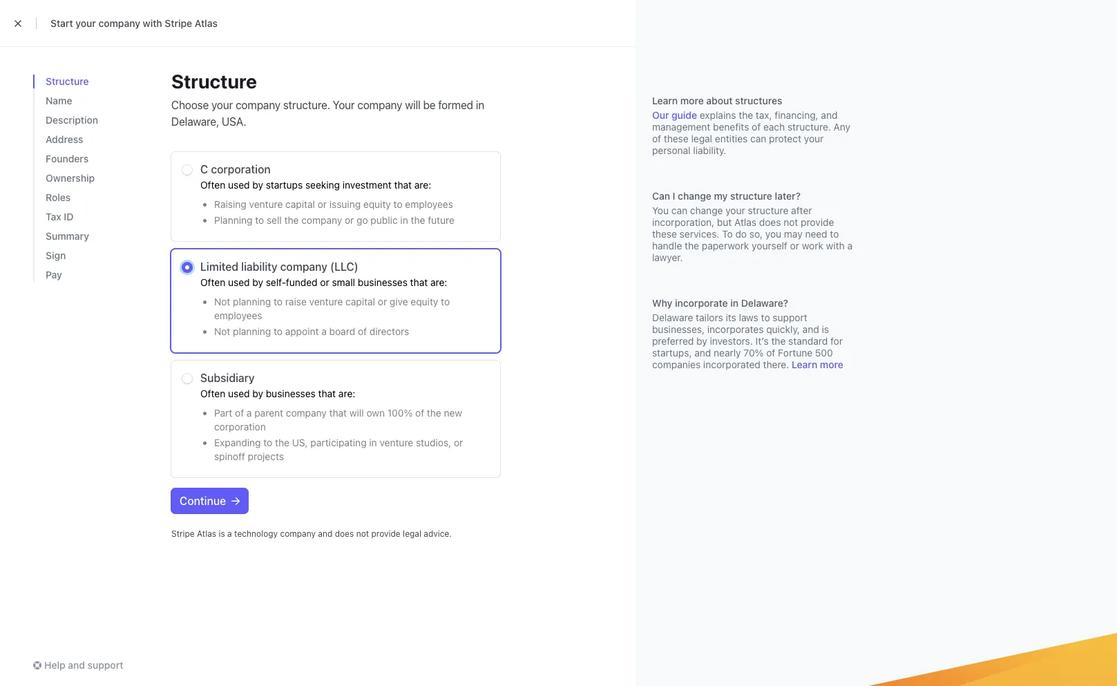 Task type: describe. For each thing, give the bounding box(es) containing it.
appoint
[[285, 326, 319, 337]]

a inside the part of a parent company that will own 100% of the new corporation expanding to the us, participating in venture studios, or spinoff projects
[[247, 407, 252, 419]]

start your company with stripe atlas
[[50, 17, 218, 29]]

to right the give
[[441, 296, 450, 307]]

tailors
[[696, 312, 724, 324]]

part
[[214, 407, 232, 419]]

by for c corporation
[[253, 179, 263, 191]]

lawyer.
[[653, 252, 683, 263]]

yourself
[[752, 240, 788, 252]]

of down our
[[653, 133, 662, 144]]

studios,
[[416, 437, 452, 449]]

nearly
[[714, 347, 741, 359]]

of inside not planning to raise venture capital or give equity to employees not planning to appoint a board of directors
[[358, 326, 367, 337]]

structure. inside explains the tax, financing, and management benefits of each structure. any of these legal entities can protect your personal liability.
[[788, 121, 831, 133]]

1 vertical spatial legal
[[403, 529, 422, 539]]

advice.
[[424, 529, 452, 539]]

standard
[[789, 335, 828, 347]]

that inside the part of a parent company that will own 100% of the new corporation expanding to the us, participating in venture studios, or spinoff projects
[[329, 407, 347, 419]]

of inside delaware tailors its laws to support businesses, incorporates quickly, and is preferred by investors. it's the standard for startups, and nearly 70% of fortune 500 companies incorporated there.
[[767, 347, 776, 359]]

capital inside raising venture capital or issuing equity to employees planning to sell the company or go public in the future
[[286, 198, 315, 210]]

and inside explains the tax, financing, and management benefits of each structure. any of these legal entities can protect your personal liability.
[[822, 109, 838, 121]]

company right the your
[[358, 99, 403, 111]]

capital inside not planning to raise venture capital or give equity to employees not planning to appoint a board of directors
[[346, 296, 375, 307]]

be
[[423, 99, 436, 111]]

about
[[707, 95, 733, 106]]

can i change my structure later? you can change your structure after incorporation, but atlas does not provide these services. to do so, you may need to handle the paperwork yourself or work with a lawyer.
[[653, 190, 853, 263]]

your inside can i change my structure later? you can change your structure after incorporation, but atlas does not provide these services. to do so, you may need to handle the paperwork yourself or work with a lawyer.
[[726, 205, 746, 216]]

investors.
[[710, 335, 753, 347]]

any
[[834, 121, 851, 133]]

why
[[653, 297, 673, 309]]

learn for learn more about structures
[[653, 95, 678, 106]]

c
[[200, 163, 208, 176]]

to left appoint
[[274, 326, 283, 337]]

there.
[[764, 359, 790, 371]]

will inside the part of a parent company that will own 100% of the new corporation expanding to the us, participating in venture studios, or spinoff projects
[[350, 407, 364, 419]]

more for learn more about structures
[[681, 95, 704, 106]]

a left the technology
[[227, 529, 232, 539]]

personal
[[653, 144, 691, 156]]

not planning to raise venture capital or give equity to employees not planning to appoint a board of directors
[[214, 296, 450, 337]]

limited liability company (llc)
[[200, 261, 359, 273]]

2 planning from the top
[[233, 326, 271, 337]]

company right start
[[98, 17, 140, 29]]

0 vertical spatial are:
[[415, 179, 432, 191]]

or left small
[[320, 277, 330, 288]]

protect
[[769, 133, 802, 144]]

incorporation,
[[653, 216, 715, 228]]

future
[[428, 214, 455, 226]]

your inside explains the tax, financing, and management benefits of each structure. any of these legal entities can protect your personal liability.
[[804, 133, 824, 144]]

incorporate
[[675, 297, 728, 309]]

planning
[[214, 214, 253, 226]]

by inside delaware tailors its laws to support businesses, incorporates quickly, and is preferred by investors. it's the standard for startups, and nearly 70% of fortune 500 companies incorporated there.
[[697, 335, 708, 347]]

the right sell
[[284, 214, 299, 226]]

guide
[[672, 109, 698, 121]]

that right investment
[[394, 179, 412, 191]]

limited
[[200, 261, 239, 273]]

after
[[792, 205, 813, 216]]

to
[[723, 228, 733, 240]]

2 not from the top
[[214, 326, 230, 337]]

100%
[[388, 407, 413, 419]]

1 vertical spatial structure
[[748, 205, 789, 216]]

part of a parent company that will own 100% of the new corporation expanding to the us, participating in venture studios, or spinoff projects
[[214, 407, 463, 463]]

usa.
[[222, 115, 246, 128]]

for
[[831, 335, 843, 347]]

participating
[[311, 437, 367, 449]]

with inside can i change my structure later? you can change your structure after incorporation, but atlas does not provide these services. to do so, you may need to handle the paperwork yourself or work with a lawyer.
[[827, 240, 845, 252]]

often used by businesses that are:
[[200, 388, 356, 400]]

stripe atlas is a technology company and does not provide legal advice.
[[171, 529, 452, 539]]

new
[[444, 407, 463, 419]]

that down future
[[410, 277, 428, 288]]

in up the its
[[731, 297, 739, 309]]

continue
[[180, 495, 226, 507]]

does inside can i change my structure later? you can change your structure after incorporation, but atlas does not provide these services. to do so, you may need to handle the paperwork yourself or work with a lawyer.
[[760, 216, 781, 228]]

technology
[[234, 529, 278, 539]]

svg image
[[232, 497, 240, 506]]

or inside can i change my structure later? you can change your structure after incorporation, but atlas does not provide these services. to do so, you may need to handle the paperwork yourself or work with a lawyer.
[[791, 240, 800, 252]]

learn more
[[792, 359, 844, 371]]

so,
[[750, 228, 763, 240]]

management
[[653, 121, 711, 133]]

1 vertical spatial is
[[219, 529, 225, 539]]

give
[[390, 296, 408, 307]]

provide inside can i change my structure later? you can change your structure after incorporation, but atlas does not provide these services. to do so, you may need to handle the paperwork yourself or work with a lawyer.
[[801, 216, 835, 228]]

is inside delaware tailors its laws to support businesses, incorporates quickly, and is preferred by investors. it's the standard for startups, and nearly 70% of fortune 500 companies incorporated there.
[[822, 324, 830, 335]]

to inside delaware tailors its laws to support businesses, incorporates quickly, and is preferred by investors. it's the standard for startups, and nearly 70% of fortune 500 companies incorporated there.
[[762, 312, 770, 324]]

delaware?
[[742, 297, 789, 309]]

investment
[[343, 179, 392, 191]]

learn more about structures
[[653, 95, 783, 106]]

0 vertical spatial atlas
[[195, 17, 218, 29]]

by for subsidiary
[[253, 388, 263, 400]]

to left sell
[[255, 214, 264, 226]]

often for c
[[200, 179, 226, 191]]

1 vertical spatial provide
[[372, 529, 401, 539]]

you
[[766, 228, 782, 240]]

issuing
[[330, 198, 361, 210]]

learn for learn more
[[792, 359, 818, 371]]

its
[[726, 312, 737, 324]]

1 not from the top
[[214, 296, 230, 307]]

choose
[[171, 99, 209, 111]]

can inside can i change my structure later? you can change your structure after incorporation, but atlas does not provide these services. to do so, you may need to handle the paperwork yourself or work with a lawyer.
[[672, 205, 688, 216]]

expanding
[[214, 437, 261, 449]]

explains
[[700, 109, 737, 121]]

equity inside raising venture capital or issuing equity to employees planning to sell the company or go public in the future
[[364, 198, 391, 210]]

your inside "structure choose your company structure. your company will be formed in delaware, usa."
[[212, 99, 233, 111]]

the inside can i change my structure later? you can change your structure after incorporation, but atlas does not provide these services. to do so, you may need to handle the paperwork yourself or work with a lawyer.
[[685, 240, 700, 252]]

venture inside raising venture capital or issuing equity to employees planning to sell the company or go public in the future
[[249, 198, 283, 210]]

spinoff
[[214, 451, 245, 463]]

incorporates
[[708, 324, 764, 335]]

employees inside raising venture capital or issuing equity to employees planning to sell the company or go public in the future
[[405, 198, 453, 210]]

businesses,
[[653, 324, 705, 335]]

paperwork
[[702, 240, 750, 252]]

do
[[736, 228, 747, 240]]

can
[[653, 190, 671, 202]]

often used by startups seeking investment that are:
[[200, 179, 432, 191]]

of left each
[[752, 121, 761, 133]]

liability.
[[694, 144, 727, 156]]

0 vertical spatial change
[[678, 190, 712, 202]]

more for learn more
[[820, 359, 844, 371]]

70%
[[744, 347, 764, 359]]

the inside delaware tailors its laws to support businesses, incorporates quickly, and is preferred by investors. it's the standard for startups, and nearly 70% of fortune 500 companies incorporated there.
[[772, 335, 786, 347]]

2 vertical spatial are:
[[339, 388, 356, 400]]

delaware
[[653, 312, 694, 324]]

you
[[653, 205, 669, 216]]

not inside can i change my structure later? you can change your structure after incorporation, but atlas does not provide these services. to do so, you may need to handle the paperwork yourself or work with a lawyer.
[[784, 216, 799, 228]]

funded
[[286, 277, 318, 288]]

a inside can i change my structure later? you can change your structure after incorporation, but atlas does not provide these services. to do so, you may need to handle the paperwork yourself or work with a lawyer.
[[848, 240, 853, 252]]

startups,
[[653, 347, 692, 359]]

small
[[332, 277, 355, 288]]



Task type: vqa. For each thing, say whether or not it's contained in the screenshot.
Start your company with Stripe Atlas
yes



Task type: locate. For each thing, give the bounding box(es) containing it.
company inside the part of a parent company that will own 100% of the new corporation expanding to the us, participating in venture studios, or spinoff projects
[[286, 407, 327, 419]]

1 horizontal spatial legal
[[692, 133, 713, 144]]

0 vertical spatial legal
[[692, 133, 713, 144]]

my
[[714, 190, 728, 202]]

to inside the part of a parent company that will own 100% of the new corporation expanding to the us, participating in venture studios, or spinoff projects
[[264, 437, 273, 449]]

1 vertical spatial does
[[335, 529, 354, 539]]

capital down "often used by startups seeking investment that are:"
[[286, 198, 315, 210]]

start
[[50, 17, 73, 29]]

0 vertical spatial corporation
[[211, 163, 271, 176]]

1 horizontal spatial learn
[[792, 359, 818, 371]]

equity
[[364, 198, 391, 210], [411, 296, 439, 307]]

1 vertical spatial structure.
[[788, 121, 831, 133]]

1 vertical spatial with
[[827, 240, 845, 252]]

500
[[816, 347, 834, 359]]

your
[[76, 17, 96, 29], [212, 99, 233, 111], [804, 133, 824, 144], [726, 205, 746, 216]]

is
[[822, 324, 830, 335], [219, 529, 225, 539]]

1 horizontal spatial can
[[751, 133, 767, 144]]

can
[[751, 133, 767, 144], [672, 205, 688, 216]]

i
[[673, 190, 676, 202]]

support down delaware?
[[773, 312, 808, 324]]

1 vertical spatial not
[[356, 529, 369, 539]]

venture up sell
[[249, 198, 283, 210]]

support
[[773, 312, 808, 324], [88, 659, 123, 671]]

that up the part of a parent company that will own 100% of the new corporation expanding to the us, participating in venture studios, or spinoff projects
[[318, 388, 336, 400]]

subsidiary
[[200, 372, 255, 384]]

to right need
[[830, 228, 839, 240]]

directors
[[370, 326, 409, 337]]

to
[[394, 198, 403, 210], [255, 214, 264, 226], [830, 228, 839, 240], [274, 296, 283, 307], [441, 296, 450, 307], [762, 312, 770, 324], [274, 326, 283, 337], [264, 437, 273, 449]]

structure up the you
[[748, 205, 789, 216]]

company inside raising venture capital or issuing equity to employees planning to sell the company or go public in the future
[[302, 214, 342, 226]]

the left the new
[[427, 407, 442, 419]]

used for corporation
[[228, 179, 250, 191]]

or
[[318, 198, 327, 210], [345, 214, 354, 226], [791, 240, 800, 252], [320, 277, 330, 288], [378, 296, 387, 307], [454, 437, 463, 449]]

of
[[752, 121, 761, 133], [653, 133, 662, 144], [358, 326, 367, 337], [767, 347, 776, 359], [235, 407, 244, 419], [416, 407, 425, 419]]

in inside raising venture capital or issuing equity to employees planning to sell the company or go public in the future
[[401, 214, 408, 226]]

change
[[678, 190, 712, 202], [690, 205, 723, 216]]

0 horizontal spatial structure.
[[283, 99, 330, 111]]

1 horizontal spatial not
[[784, 216, 799, 228]]

of right part
[[235, 407, 244, 419]]

and
[[822, 109, 838, 121], [803, 324, 820, 335], [695, 347, 712, 359], [318, 529, 333, 539], [68, 659, 85, 671]]

structure. left the your
[[283, 99, 330, 111]]

often down subsidiary
[[200, 388, 226, 400]]

not
[[214, 296, 230, 307], [214, 326, 230, 337]]

atlas down continue button at the left bottom of page
[[197, 529, 216, 539]]

0 horizontal spatial is
[[219, 529, 225, 539]]

0 horizontal spatial will
[[350, 407, 364, 419]]

1 vertical spatial employees
[[214, 309, 262, 321]]

legal down the explains
[[692, 133, 713, 144]]

to up projects
[[264, 437, 273, 449]]

1 vertical spatial capital
[[346, 296, 375, 307]]

why incorporate in delaware?
[[653, 297, 789, 309]]

to down delaware?
[[762, 312, 770, 324]]

0 horizontal spatial not
[[356, 529, 369, 539]]

1 planning from the top
[[233, 296, 271, 307]]

raising venture capital or issuing equity to employees planning to sell the company or go public in the future
[[214, 198, 455, 226]]

1 vertical spatial more
[[820, 359, 844, 371]]

learn more link
[[792, 359, 844, 371]]

1 horizontal spatial structure.
[[788, 121, 831, 133]]

structures
[[736, 95, 783, 106]]

by up parent
[[253, 388, 263, 400]]

will
[[405, 99, 421, 111], [350, 407, 364, 419]]

services.
[[680, 228, 720, 240]]

our
[[653, 109, 669, 121]]

need
[[806, 228, 828, 240]]

0 vertical spatial can
[[751, 133, 767, 144]]

1 vertical spatial can
[[672, 205, 688, 216]]

0 vertical spatial provide
[[801, 216, 835, 228]]

quickly,
[[767, 324, 800, 335]]

0 horizontal spatial more
[[681, 95, 704, 106]]

the
[[739, 109, 754, 121], [284, 214, 299, 226], [411, 214, 425, 226], [685, 240, 700, 252], [772, 335, 786, 347], [427, 407, 442, 419], [275, 437, 290, 449]]

the left tax,
[[739, 109, 754, 121]]

0 vertical spatial capital
[[286, 198, 315, 210]]

may
[[784, 228, 803, 240]]

laws
[[739, 312, 759, 324]]

stripe
[[165, 17, 192, 29], [171, 529, 195, 539]]

legal
[[692, 133, 713, 144], [403, 529, 422, 539]]

0 vertical spatial is
[[822, 324, 830, 335]]

to left raise
[[274, 296, 283, 307]]

atlas right 'but'
[[735, 216, 757, 228]]

1 vertical spatial often
[[200, 277, 226, 288]]

0 horizontal spatial does
[[335, 529, 354, 539]]

a left parent
[[247, 407, 252, 419]]

of right board at the left top of page
[[358, 326, 367, 337]]

2 vertical spatial often
[[200, 388, 226, 400]]

structure
[[731, 190, 773, 202], [748, 205, 789, 216]]

company up usa.
[[236, 99, 281, 111]]

planning down self-
[[233, 296, 271, 307]]

entities
[[715, 133, 748, 144]]

0 horizontal spatial capital
[[286, 198, 315, 210]]

often used by self-funded or small businesses that are:
[[200, 277, 448, 288]]

support right help
[[88, 659, 123, 671]]

or inside not planning to raise venture capital or give equity to employees not planning to appoint a board of directors
[[378, 296, 387, 307]]

the left the "us,"
[[275, 437, 290, 449]]

company down issuing
[[302, 214, 342, 226]]

businesses up parent
[[266, 388, 316, 400]]

help and support
[[44, 659, 123, 671]]

1 vertical spatial atlas
[[735, 216, 757, 228]]

1 horizontal spatial support
[[773, 312, 808, 324]]

1 vertical spatial equity
[[411, 296, 439, 307]]

0 vertical spatial equity
[[364, 198, 391, 210]]

(llc)
[[330, 261, 359, 273]]

these inside can i change my structure later? you can change your structure after incorporation, but atlas does not provide these services. to do so, you may need to handle the paperwork yourself or work with a lawyer.
[[653, 228, 677, 240]]

a inside not planning to raise venture capital or give equity to employees not planning to appoint a board of directors
[[322, 326, 327, 337]]

will left be
[[405, 99, 421, 111]]

seeking
[[306, 179, 340, 191]]

0 vertical spatial businesses
[[358, 277, 408, 288]]

0 horizontal spatial learn
[[653, 95, 678, 106]]

atlas
[[195, 17, 218, 29], [735, 216, 757, 228], [197, 529, 216, 539]]

3 often from the top
[[200, 388, 226, 400]]

0 vertical spatial stripe
[[165, 17, 192, 29]]

that up the participating on the bottom left
[[329, 407, 347, 419]]

can down tax,
[[751, 133, 767, 144]]

startups
[[266, 179, 303, 191]]

equity right the give
[[411, 296, 439, 307]]

3 used from the top
[[228, 388, 250, 400]]

1 vertical spatial planning
[[233, 326, 271, 337]]

c corporation
[[200, 163, 271, 176]]

in
[[476, 99, 485, 111], [401, 214, 408, 226], [731, 297, 739, 309], [369, 437, 377, 449]]

company up funded
[[280, 261, 328, 273]]

company
[[98, 17, 140, 29], [236, 99, 281, 111], [358, 99, 403, 111], [302, 214, 342, 226], [280, 261, 328, 273], [286, 407, 327, 419], [280, 529, 316, 539]]

but
[[717, 216, 732, 228]]

2 horizontal spatial venture
[[380, 437, 414, 449]]

raise
[[285, 296, 307, 307]]

0 vertical spatial structure
[[731, 190, 773, 202]]

equity inside not planning to raise venture capital or give equity to employees not planning to appoint a board of directors
[[411, 296, 439, 307]]

1 vertical spatial stripe
[[171, 529, 195, 539]]

0 vertical spatial not
[[784, 216, 799, 228]]

company right the technology
[[280, 529, 316, 539]]

a left board at the left top of page
[[322, 326, 327, 337]]

these inside explains the tax, financing, and management benefits of each structure. any of these legal entities can protect your personal liability.
[[664, 133, 689, 144]]

your right start
[[76, 17, 96, 29]]

corporation
[[211, 163, 271, 176], [214, 421, 266, 432]]

1 vertical spatial change
[[690, 205, 723, 216]]

to inside can i change my structure later? you can change your structure after incorporation, but atlas does not provide these services. to do so, you may need to handle the paperwork yourself or work with a lawyer.
[[830, 228, 839, 240]]

used down subsidiary
[[228, 388, 250, 400]]

0 horizontal spatial with
[[143, 17, 162, 29]]

0 horizontal spatial legal
[[403, 529, 422, 539]]

can down i
[[672, 205, 688, 216]]

the inside explains the tax, financing, and management benefits of each structure. any of these legal entities can protect your personal liability.
[[739, 109, 754, 121]]

1 horizontal spatial more
[[820, 359, 844, 371]]

venture down often used by self-funded or small businesses that are: at the top left of the page
[[309, 296, 343, 307]]

1 horizontal spatial businesses
[[358, 277, 408, 288]]

in inside "structure choose your company structure. your company will be formed in delaware, usa."
[[476, 99, 485, 111]]

corporation up the expanding
[[214, 421, 266, 432]]

will inside "structure choose your company structure. your company will be formed in delaware, usa."
[[405, 99, 421, 111]]

support inside delaware tailors its laws to support businesses, incorporates quickly, and is preferred by investors. it's the standard for startups, and nearly 70% of fortune 500 companies incorporated there.
[[773, 312, 808, 324]]

of right 100%
[[416, 407, 425, 419]]

these down our guide
[[664, 133, 689, 144]]

0 vertical spatial with
[[143, 17, 162, 29]]

legal left "advice." in the left of the page
[[403, 529, 422, 539]]

structure. left any
[[788, 121, 831, 133]]

employees up future
[[405, 198, 453, 210]]

1 vertical spatial businesses
[[266, 388, 316, 400]]

change right i
[[678, 190, 712, 202]]

by for limited liability company (llc)
[[253, 277, 263, 288]]

1 vertical spatial venture
[[309, 296, 343, 307]]

preferred
[[653, 335, 694, 347]]

0 vertical spatial planning
[[233, 296, 271, 307]]

0 horizontal spatial equity
[[364, 198, 391, 210]]

liability
[[241, 261, 278, 273]]

0 horizontal spatial employees
[[214, 309, 262, 321]]

by left the startups
[[253, 179, 263, 191]]

formed
[[439, 99, 474, 111]]

0 vertical spatial used
[[228, 179, 250, 191]]

handle
[[653, 240, 683, 252]]

0 vertical spatial more
[[681, 95, 704, 106]]

capital
[[286, 198, 315, 210], [346, 296, 375, 307]]

0 horizontal spatial support
[[88, 659, 123, 671]]

can inside explains the tax, financing, and management benefits of each structure. any of these legal entities can protect your personal liability.
[[751, 133, 767, 144]]

stripe up structure
[[165, 17, 192, 29]]

it's
[[756, 335, 769, 347]]

employees inside not planning to raise venture capital or give equity to employees not planning to appoint a board of directors
[[214, 309, 262, 321]]

1 horizontal spatial venture
[[309, 296, 343, 307]]

1 vertical spatial these
[[653, 228, 677, 240]]

help
[[44, 659, 65, 671]]

your
[[333, 99, 355, 111]]

the right it's
[[772, 335, 786, 347]]

2 vertical spatial venture
[[380, 437, 414, 449]]

0 horizontal spatial businesses
[[266, 388, 316, 400]]

legal inside explains the tax, financing, and management benefits of each structure. any of these legal entities can protect your personal liability.
[[692, 133, 713, 144]]

0 vertical spatial employees
[[405, 198, 453, 210]]

the left future
[[411, 214, 425, 226]]

0 vertical spatial will
[[405, 99, 421, 111]]

used
[[228, 179, 250, 191], [228, 277, 250, 288], [228, 388, 250, 400]]

more up guide
[[681, 95, 704, 106]]

1 vertical spatial corporation
[[214, 421, 266, 432]]

1 horizontal spatial capital
[[346, 296, 375, 307]]

are: down future
[[431, 277, 448, 288]]

go
[[357, 214, 368, 226]]

equity up public
[[364, 198, 391, 210]]

in right public
[[401, 214, 408, 226]]

1 used from the top
[[228, 179, 250, 191]]

1 vertical spatial used
[[228, 277, 250, 288]]

0 vertical spatial support
[[773, 312, 808, 324]]

or inside the part of a parent company that will own 100% of the new corporation expanding to the us, participating in venture studios, or spinoff projects
[[454, 437, 463, 449]]

corporation inside the part of a parent company that will own 100% of the new corporation expanding to the us, participating in venture studios, or spinoff projects
[[214, 421, 266, 432]]

corporation up raising
[[211, 163, 271, 176]]

or right the studios,
[[454, 437, 463, 449]]

1 horizontal spatial does
[[760, 216, 781, 228]]

fortune
[[778, 347, 813, 359]]

1 horizontal spatial will
[[405, 99, 421, 111]]

not down limited
[[214, 296, 230, 307]]

0 horizontal spatial venture
[[249, 198, 283, 210]]

1 often from the top
[[200, 179, 226, 191]]

capital down small
[[346, 296, 375, 307]]

us,
[[292, 437, 308, 449]]

your down my
[[726, 205, 746, 216]]

structure right my
[[731, 190, 773, 202]]

1 vertical spatial support
[[88, 659, 123, 671]]

2 often from the top
[[200, 277, 226, 288]]

work
[[802, 240, 824, 252]]

parent
[[255, 407, 283, 419]]

to up public
[[394, 198, 403, 210]]

by down liability at top
[[253, 277, 263, 288]]

businesses up the give
[[358, 277, 408, 288]]

2 vertical spatial used
[[228, 388, 250, 400]]

or down seeking at left top
[[318, 198, 327, 210]]

more down for
[[820, 359, 844, 371]]

each
[[764, 121, 785, 133]]

1 horizontal spatial equity
[[411, 296, 439, 307]]

1 horizontal spatial provide
[[801, 216, 835, 228]]

structure choose your company structure. your company will be formed in delaware, usa.
[[171, 70, 485, 128]]

is left for
[[822, 324, 830, 335]]

or left go
[[345, 214, 354, 226]]

2 vertical spatial atlas
[[197, 529, 216, 539]]

raising
[[214, 198, 247, 210]]

used for liability
[[228, 277, 250, 288]]

0 vertical spatial not
[[214, 296, 230, 307]]

often down "c"
[[200, 179, 226, 191]]

1 horizontal spatial is
[[822, 324, 830, 335]]

structure
[[171, 70, 257, 93]]

the right "handle"
[[685, 240, 700, 252]]

0 vertical spatial often
[[200, 179, 226, 191]]

learn up our
[[653, 95, 678, 106]]

0 vertical spatial does
[[760, 216, 781, 228]]

will left own
[[350, 407, 364, 419]]

delaware tailors its laws to support businesses, incorporates quickly, and is preferred by investors. it's the standard for startups, and nearly 70% of fortune 500 companies incorporated there.
[[653, 312, 843, 371]]

1 horizontal spatial employees
[[405, 198, 453, 210]]

1 vertical spatial are:
[[431, 277, 448, 288]]

venture inside the part of a parent company that will own 100% of the new corporation expanding to the us, participating in venture studios, or spinoff projects
[[380, 437, 414, 449]]

0 vertical spatial learn
[[653, 95, 678, 106]]

of right 70%
[[767, 347, 776, 359]]

2 used from the top
[[228, 277, 250, 288]]

used down c corporation
[[228, 179, 250, 191]]

these up lawyer.
[[653, 228, 677, 240]]

1 vertical spatial not
[[214, 326, 230, 337]]

financing,
[[775, 109, 819, 121]]

in inside the part of a parent company that will own 100% of the new corporation expanding to the us, participating in venture studios, or spinoff projects
[[369, 437, 377, 449]]

1 vertical spatial learn
[[792, 359, 818, 371]]

by
[[253, 179, 263, 191], [253, 277, 263, 288], [697, 335, 708, 347], [253, 388, 263, 400]]

0 vertical spatial these
[[664, 133, 689, 144]]

or left the give
[[378, 296, 387, 307]]

projects
[[248, 451, 284, 463]]

often down limited
[[200, 277, 226, 288]]

often for limited
[[200, 277, 226, 288]]

0 vertical spatial structure.
[[283, 99, 330, 111]]

atlas up structure
[[195, 17, 218, 29]]

not up subsidiary
[[214, 326, 230, 337]]

1 horizontal spatial with
[[827, 240, 845, 252]]

1 vertical spatial will
[[350, 407, 364, 419]]

in down own
[[369, 437, 377, 449]]

atlas inside can i change my structure later? you can change your structure after incorporation, but atlas does not provide these services. to do so, you may need to handle the paperwork yourself or work with a lawyer.
[[735, 216, 757, 228]]

stripe down continue
[[171, 529, 195, 539]]

board
[[329, 326, 355, 337]]

employees down limited
[[214, 309, 262, 321]]

structure. inside "structure choose your company structure. your company will be formed in delaware, usa."
[[283, 99, 330, 111]]

venture
[[249, 198, 283, 210], [309, 296, 343, 307], [380, 437, 414, 449]]

0 vertical spatial venture
[[249, 198, 283, 210]]

in right formed
[[476, 99, 485, 111]]

0 horizontal spatial provide
[[372, 529, 401, 539]]

is left the technology
[[219, 529, 225, 539]]

our guide link
[[653, 109, 698, 121]]

not
[[784, 216, 799, 228], [356, 529, 369, 539]]

provide up 'work'
[[801, 216, 835, 228]]

incorporated
[[704, 359, 761, 371]]

change down my
[[690, 205, 723, 216]]

company up the "us,"
[[286, 407, 327, 419]]

learn down standard
[[792, 359, 818, 371]]

used down limited
[[228, 277, 250, 288]]

sell
[[267, 214, 282, 226]]

venture inside not planning to raise venture capital or give equity to employees not planning to appoint a board of directors
[[309, 296, 343, 307]]

provide left "advice." in the left of the page
[[372, 529, 401, 539]]

your up usa.
[[212, 99, 233, 111]]

help and support link
[[33, 659, 123, 673]]

0 horizontal spatial can
[[672, 205, 688, 216]]



